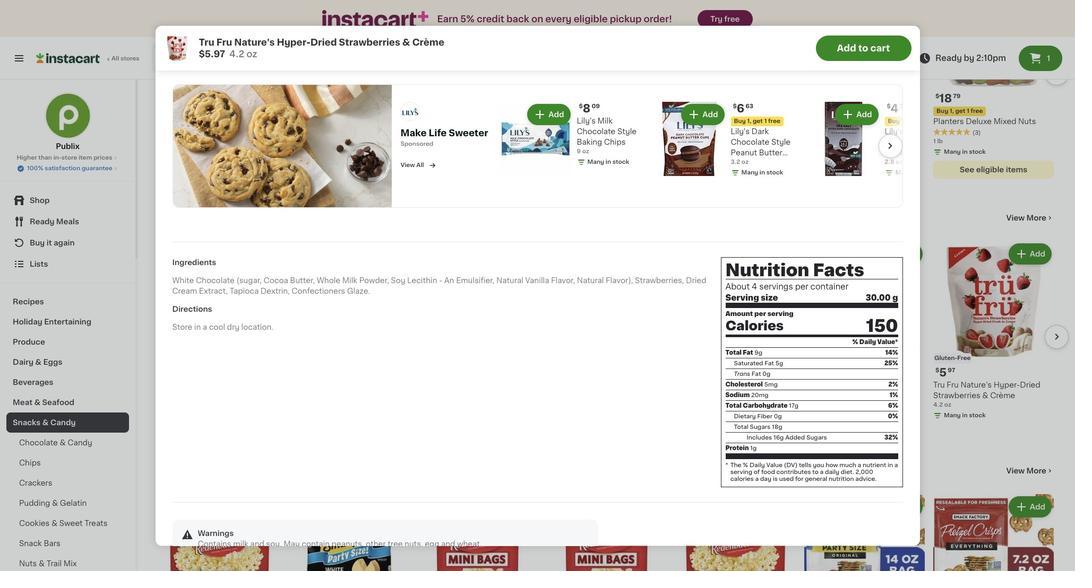 Task type: vqa. For each thing, say whether or not it's contained in the screenshot.
Rewards
no



Task type: locate. For each thing, give the bounding box(es) containing it.
sponsored badge image
[[546, 138, 578, 144]]

pickup
[[798, 54, 827, 62]]

1 vertical spatial 10
[[546, 117, 553, 123]]

0 horizontal spatial 14
[[288, 128, 295, 134]]

1 gluten-free from the left
[[805, 356, 842, 361]]

pieces,
[[288, 118, 315, 125]]

1 horizontal spatial natural
[[577, 277, 604, 285]]

at
[[829, 54, 837, 62]]

tru for tru fru nature's mangoes, dark chocolate
[[788, 28, 800, 35]]

chocolate inside lily's milk chocolate style baking chips 9 oz
[[577, 128, 616, 136]]

tru left cherries,
[[419, 28, 430, 35]]

tru inside "tru fru cherries, dark chocolate"
[[419, 28, 430, 35]]

1 horizontal spatial see eligible items
[[960, 166, 1028, 173]]

fat left 9g
[[743, 351, 753, 357]]

2 horizontal spatial style
[[925, 150, 945, 157]]

chocolate inside 10 blue diamond oven roast almonds, dark chocolate
[[473, 118, 512, 125]]

product group
[[546, 0, 667, 147], [675, 0, 796, 190], [933, 0, 1054, 179], [159, 241, 280, 433], [288, 241, 409, 444], [417, 241, 538, 433], [546, 241, 667, 432], [675, 241, 796, 432], [804, 241, 925, 433], [933, 241, 1054, 422], [159, 495, 280, 572], [288, 495, 409, 572], [417, 495, 538, 572], [546, 495, 667, 572], [675, 495, 796, 572], [804, 495, 925, 572], [933, 495, 1054, 572]]

2:10pm
[[976, 54, 1006, 62]]

% right the
[[743, 463, 748, 469]]

serving inside * the % daily value (dv) tells you how much a nutrient in a serving of food contributes to a daily diet. 2,000 calories a day is used for general nutrition advice.
[[730, 470, 752, 476]]

view for 1st view more link from the bottom of the page
[[1007, 468, 1025, 475]]

fru for tru fru nature's blueberries, dark chocolate
[[555, 28, 567, 35]]

0 horizontal spatial %
[[743, 463, 748, 469]]

0 horizontal spatial free
[[828, 356, 842, 361]]

1 horizontal spatial nuts
[[760, 118, 778, 125]]

about 4
[[726, 283, 757, 291]]

1 horizontal spatial eligible
[[718, 166, 746, 173]]

2 view more from the top
[[1007, 468, 1047, 475]]

see down planters deluxe mixed nuts
[[960, 166, 974, 173]]

0 horizontal spatial 10
[[423, 93, 436, 104]]

eligible down 3.2
[[718, 166, 746, 173]]

75 up pieces,
[[303, 93, 310, 99]]

nature's inside tru fru nature's hyper-dried strawberries & crème 4.2 oz
[[961, 382, 992, 389]]

sugars up you
[[807, 436, 827, 442]]

1 planters from the left
[[675, 118, 706, 125]]

sweets inside lily's dark chocolate style peanut butter cups no sugar added sweets
[[758, 171, 785, 178]]

dark inside lily's sea salt extra dark chocolate style no sugar added sweets
[[906, 139, 923, 146]]

8
[[165, 93, 173, 104], [583, 103, 591, 115]]

0g for dietary fiber 0g
[[774, 414, 782, 420]]

extra
[[885, 139, 904, 146]]

8 left 85 at top left
[[165, 93, 173, 104]]

oz right 3.2
[[742, 160, 749, 166]]

chips inside chips link
[[19, 460, 41, 467]]

dietary fiber 0g
[[734, 414, 782, 420]]

sodium
[[726, 393, 750, 399]]

item carousel region
[[159, 0, 1069, 195], [159, 237, 1069, 448]]

1 cashews, from the left
[[184, 107, 220, 115]]

14 inside publix cashews, halves & pieces, salted 14 oz
[[288, 128, 295, 134]]

0g up 5mg
[[763, 372, 771, 378]]

0 horizontal spatial see eligible items button
[[675, 161, 796, 179]]

chocolate inside lily's dark chocolate style peanut butter cups no sugar added sweets
[[731, 139, 770, 146]]

nutrition
[[829, 477, 854, 483]]

hyper- inside tru fru nature's hyper-dried blueberries & crème 4.2 oz
[[233, 28, 259, 35]]

higher
[[17, 155, 37, 161]]

all stores link
[[36, 44, 140, 73]]

1 lb for 1st see eligible items button from the left
[[675, 138, 685, 144]]

fru up tru fru nature's hyper-dried strawberries & crème $5.97 4.2 oz
[[309, 28, 321, 35]]

2 halves from the left
[[596, 107, 621, 115]]

in
[[201, 59, 207, 65], [817, 59, 823, 65], [188, 128, 194, 134], [575, 128, 581, 134], [317, 138, 323, 144], [833, 138, 839, 144], [446, 149, 452, 155], [704, 149, 710, 155], [962, 149, 968, 155], [606, 160, 611, 166], [760, 170, 765, 176], [914, 170, 919, 176], [194, 324, 201, 332], [704, 413, 710, 419], [962, 413, 968, 419], [888, 463, 893, 469]]

nuts,
[[405, 541, 423, 549]]

added right "16g"
[[785, 436, 805, 442]]

publix for publix cashews, raw
[[159, 107, 182, 115]]

total down "dietary"
[[734, 425, 749, 431]]

get left 6
[[697, 108, 708, 114]]

0 vertical spatial more
[[1027, 214, 1047, 222]]

nature's inside tru fru nature's mangoes, dark chocolate
[[816, 28, 847, 35]]

nuts inside 18 buy 1, get 1 free planters deluxe mixed nuts
[[760, 118, 778, 125]]

oz inside 11 fisher pecan halves 10 oz
[[554, 117, 561, 123]]

14 down pieces,
[[288, 128, 295, 134]]

fru up blueberries on the top of page
[[186, 28, 198, 35]]

nature's
[[200, 28, 231, 35], [569, 28, 600, 35], [816, 28, 847, 35], [234, 38, 275, 46], [961, 382, 992, 389]]

1 no from the left
[[752, 160, 763, 168]]

tru up tru fru nature's hyper-dried strawberries & crème $5.97 4.2 oz
[[295, 28, 307, 35]]

product group containing 11
[[546, 0, 667, 147]]

3 cashews, from the left
[[829, 107, 865, 115]]

0 vertical spatial 14
[[288, 128, 295, 134]]

1 horizontal spatial 10
[[546, 117, 553, 123]]

chocolate inside tru fru strawberries, dark chocolate
[[295, 38, 334, 46]]

nature's for tru fru nature's hyper-dried strawberries & crème 4.2 oz
[[961, 382, 992, 389]]

0 horizontal spatial 4.2
[[172, 48, 182, 54]]

0 vertical spatial 75
[[303, 93, 310, 99]]

1 horizontal spatial crème
[[412, 38, 444, 46]]

$ inside the '$ 4 75'
[[887, 104, 891, 110]]

buy 1, get 1 free down the 79
[[937, 108, 983, 114]]

calories
[[730, 477, 754, 483]]

8 85
[[165, 93, 182, 104]]

0 vertical spatial view more link
[[1007, 213, 1054, 223]]

1 horizontal spatial see
[[960, 166, 974, 173]]

chocolate inside white chocolate (sugar, cocoa butter, whole milk powder, soy lecithin - an emulsifier, natural vanilla flavor, natural flavor), strawberries, dried cream extract, tapioca dextrin, confectioners glaze.
[[196, 277, 235, 285]]

free up planters deluxe mixed nuts
[[971, 108, 983, 114]]

75
[[303, 93, 310, 99], [900, 104, 907, 110]]

0 vertical spatial 10
[[423, 93, 436, 104]]

1 horizontal spatial serving
[[768, 311, 794, 318]]

tru fru strawberries, dark chocolate button
[[295, 0, 410, 69]]

hyper- for tru fru nature's hyper-dried blueberries & crème 4.2 oz
[[233, 28, 259, 35]]

facts
[[813, 263, 864, 280]]

crème for tru fru nature's hyper-dried blueberries & crème 4.2 oz
[[225, 38, 250, 46]]

$ inside $ 18 79
[[936, 93, 939, 99]]

$ inside $ 6 63
[[733, 104, 737, 110]]

bear fruit rolls, apple-pear strawberry
[[675, 382, 781, 400]]

gluten-free
[[805, 356, 842, 361], [935, 356, 971, 361]]

gluten- for 5
[[935, 356, 958, 361]]

4 for about
[[752, 283, 757, 291]]

tru inside tru fru nature's hyper-dried strawberries & crème $5.97 4.2 oz
[[199, 38, 214, 46]]

0g up 18g
[[774, 414, 782, 420]]

fru for tru fru cherries, dark chocolate
[[432, 28, 444, 35]]

oz inside publix cashews, halves & pieces, salted 14 oz
[[296, 128, 303, 134]]

to up general
[[813, 470, 819, 476]]

get down 63
[[753, 119, 763, 125]]

2 item carousel region from the top
[[159, 237, 1069, 448]]

(3) down planters deluxe mixed nuts
[[973, 130, 981, 136]]

dark inside tru fru nature's mangoes, dark chocolate
[[788, 38, 806, 46]]

oz down blueberries on the top of page
[[183, 48, 190, 54]]

free
[[724, 15, 740, 23], [713, 108, 725, 114], [971, 108, 983, 114], [768, 119, 781, 125]]

1 horizontal spatial gluten-
[[935, 356, 958, 361]]

2 horizontal spatial 4.2
[[933, 402, 943, 408]]

style inside lily's dark chocolate style peanut butter cups no sugar added sweets
[[771, 139, 791, 146]]

free up lily's dark chocolate style peanut butter cups no sugar added sweets
[[768, 119, 781, 125]]

chips inside lily's milk chocolate style baking chips 9 oz
[[604, 139, 626, 146]]

added down salt
[[921, 160, 946, 168]]

100%
[[27, 166, 43, 172]]

publix cashews, raw 7.7 oz
[[159, 107, 238, 123]]

fat for total
[[743, 351, 753, 357]]

halves
[[351, 107, 376, 115], [596, 107, 621, 115]]

1 horizontal spatial strawberries,
[[635, 277, 684, 285]]

2 1 lb from the left
[[933, 138, 943, 144]]

2 planters from the left
[[933, 118, 964, 125]]

1 natural from the left
[[496, 277, 523, 285]]

0 vertical spatial strawberries,
[[323, 28, 372, 35]]

oz down baking
[[582, 149, 589, 155]]

1 vertical spatial view
[[1007, 214, 1025, 222]]

1 vertical spatial view more
[[1007, 468, 1047, 475]]

1 horizontal spatial sugar
[[898, 160, 919, 168]]

gluten-free up 97
[[935, 356, 971, 361]]

0 horizontal spatial strawberries,
[[323, 28, 372, 35]]

$ inside $ 5 97
[[936, 368, 939, 374]]

1 vertical spatial buy 1, get 1 free
[[734, 119, 781, 125]]

2 horizontal spatial hyper-
[[994, 382, 1020, 389]]

2 no from the left
[[885, 160, 896, 168]]

-
[[439, 277, 442, 285]]

dried for tru fru nature's hyper-dried strawberries & crème 4.2 oz
[[1020, 382, 1041, 389]]

1 horizontal spatial sweets
[[885, 171, 912, 178]]

pear
[[764, 382, 781, 389]]

4 up "serving size"
[[752, 283, 757, 291]]

1 1 lb from the left
[[675, 138, 685, 144]]

2 see eligible items from the left
[[960, 166, 1028, 173]]

nature's for tru fru nature's hyper-dried blueberries & crème 4.2 oz
[[200, 28, 231, 35]]

candy down seafood
[[50, 419, 76, 427]]

fru up the pickup
[[802, 28, 814, 35]]

rolls,
[[717, 382, 737, 389]]

many in stock down make life sweeter spo nsored
[[428, 149, 470, 155]]

cookies
[[19, 520, 50, 528]]

earn
[[437, 15, 458, 23]]

1 vertical spatial peanut
[[731, 150, 757, 157]]

more for first view more link from the top
[[1027, 214, 1047, 222]]

daily left "value*"
[[860, 340, 876, 346]]

1 lb from the left
[[679, 138, 685, 144]]

strawberries down the express icon
[[339, 38, 400, 46]]

4 for $
[[891, 103, 899, 115]]

0 vertical spatial buy 1, get 1 free
[[937, 108, 983, 114]]

0 horizontal spatial to
[[813, 470, 819, 476]]

1 vertical spatial 4
[[752, 283, 757, 291]]

1 horizontal spatial lily's
[[731, 128, 750, 136]]

4 up the extra
[[891, 103, 899, 115]]

strawberries, up tru fru nature's hyper-dried strawberries & crème $5.97 4.2 oz
[[323, 28, 372, 35]]

0 horizontal spatial see
[[702, 166, 716, 173]]

see eligible items
[[702, 166, 769, 173], [960, 166, 1028, 173]]

fru inside tru fru nature's blueberries, dark chocolate
[[555, 28, 567, 35]]

dairy & eggs link
[[6, 353, 129, 373]]

oz inside tru fru nature's hyper-dried blueberries & crème 4.2 oz
[[183, 48, 190, 54]]

mixed inside 18 buy 1, get 1 free planters deluxe mixed nuts
[[736, 118, 759, 125]]

crème for tru fru nature's hyper-dried strawberries & crème 4.2 oz
[[990, 392, 1015, 400]]

0 horizontal spatial items
[[748, 166, 769, 173]]

produce link
[[6, 332, 129, 353]]

1 horizontal spatial chips
[[604, 139, 626, 146]]

natural
[[496, 277, 523, 285], [577, 277, 604, 285]]

2 horizontal spatial get
[[955, 108, 966, 114]]

crème for tru fru nature's hyper-dried strawberries & crème $5.97 4.2 oz
[[412, 38, 444, 46]]

publix up store
[[56, 143, 80, 150]]

tru for tru fru nature's hyper-dried blueberries & crème 4.2 oz
[[172, 28, 184, 35]]

peanuts,
[[332, 541, 364, 549]]

1 horizontal spatial cashews,
[[313, 107, 349, 115]]

2 more from the top
[[1027, 468, 1047, 475]]

1 items from the left
[[748, 166, 769, 173]]

8 left '09'
[[583, 103, 591, 115]]

strawberries, inside white chocolate (sugar, cocoa butter, whole milk powder, soy lecithin - an emulsifier, natural vanilla flavor, natural flavor), strawberries, dried cream extract, tapioca dextrin, confectioners glaze.
[[635, 277, 684, 285]]

tru down earn 5% credit back on every eligible pickup order!
[[542, 28, 553, 35]]

tru down 5
[[933, 382, 945, 389]]

pecan
[[571, 107, 594, 115]]

0 horizontal spatial butter
[[665, 38, 688, 46]]

2 natural from the left
[[577, 277, 604, 285]]

1 horizontal spatial get
[[753, 119, 763, 125]]

hyper- for tru fru nature's hyper-dried strawberries & crème $5.97 4.2 oz
[[277, 38, 311, 46]]

tru inside tru fru strawberries, dark chocolate
[[295, 28, 307, 35]]

tru fru cherries, dark chocolate
[[419, 28, 499, 46]]

halves left lily's icon in the top of the page
[[351, 107, 376, 115]]

fruit
[[194, 212, 222, 223], [237, 212, 264, 223], [698, 382, 715, 389], [831, 382, 848, 389]]

added inside lily's dark chocolate style peanut butter cups no sugar added sweets
[[731, 171, 756, 178]]

1 vertical spatial per
[[755, 311, 766, 318]]

per up calories on the bottom
[[755, 311, 766, 318]]

fru for tru fru nature's hyper-dried strawberries & crème $5.97 4.2 oz
[[217, 38, 232, 46]]

4.2
[[172, 48, 182, 54], [229, 49, 244, 58], [933, 402, 943, 408]]

planters inside 18 buy 1, get 1 free planters deluxe mixed nuts
[[675, 118, 706, 125]]

1 halves from the left
[[351, 107, 376, 115]]

sugar
[[765, 160, 787, 168], [898, 160, 919, 168]]

get inside 18 buy 1, get 1 free planters deluxe mixed nuts
[[697, 108, 708, 114]]

tru inside tru fru nature's mangoes, dark chocolate
[[788, 28, 800, 35]]

0g for trans fat 0g
[[763, 372, 771, 378]]

order!
[[644, 15, 672, 23]]

cashews, up roasted
[[829, 107, 865, 115]]

many in stock down 18 buy 1, get 1 free planters deluxe mixed nuts
[[686, 149, 728, 155]]

1 see from the left
[[702, 166, 716, 173]]

see eligible items down planters deluxe mixed nuts
[[960, 166, 1028, 173]]

1 horizontal spatial strawberries
[[933, 392, 981, 400]]

1 vertical spatial hyper-
[[277, 38, 311, 46]]

fru inside tru fru nature's hyper-dried strawberries & crème 4.2 oz
[[947, 382, 959, 389]]

fruit inside "bear fruit rolls, apple-pear strawberry"
[[698, 382, 715, 389]]

tru fru strawberries, dark chocolate
[[295, 28, 391, 46]]

1 vertical spatial strawberries
[[933, 392, 981, 400]]

1 horizontal spatial to
[[858, 44, 868, 52]]

0 horizontal spatial 1 lb
[[675, 138, 685, 144]]

1 more from the top
[[1027, 214, 1047, 222]]

daily
[[860, 340, 876, 346], [750, 463, 765, 469]]

oz down $ 5 97
[[945, 402, 952, 408]]

sea
[[906, 128, 920, 136]]

1 horizontal spatial per
[[795, 283, 809, 291]]

strawberries, inside tru fru strawberries, dark chocolate
[[323, 28, 372, 35]]

serving down size
[[768, 311, 794, 318]]

product group containing 5
[[933, 241, 1054, 422]]

all left stores
[[112, 56, 119, 62]]

0 horizontal spatial chips
[[19, 460, 41, 467]]

0 horizontal spatial gluten-free
[[805, 356, 842, 361]]

no for buy 1, get 1 free
[[752, 160, 763, 168]]

stock inside publix cashews, honey roasted 8.25 oz many in stock
[[840, 138, 857, 144]]

way
[[888, 54, 906, 62]]

0 horizontal spatial lb
[[679, 138, 685, 144]]

many in stock down $5.97
[[183, 59, 225, 65]]

1, for 6
[[747, 119, 751, 125]]

in inside * the % daily value (dv) tells you how much a nutrient in a serving of food contributes to a daily diet. 2,000 calories a day is used for general nutrition advice.
[[888, 463, 893, 469]]

no inside lily's dark chocolate style peanut butter cups no sugar added sweets
[[752, 160, 763, 168]]

2%
[[889, 383, 898, 388]]

75 for 4
[[900, 104, 907, 110]]

added for buy 1, get 1 free
[[731, 171, 756, 178]]

0 horizontal spatial buy 1, get 1 free
[[734, 119, 781, 125]]

1 vertical spatial daily
[[750, 463, 765, 469]]

instacart logo image
[[36, 52, 100, 65]]

fruit inside mott's fruit flavored snacks, assorted fruit, pouches
[[831, 382, 848, 389]]

fru for tru fru nature's hyper-dried blueberries & crème 4.2 oz
[[186, 28, 198, 35]]

get down the 79
[[955, 108, 966, 114]]

eligible up tru fru nature's blueberries, dark chocolate at the right of page
[[574, 15, 608, 23]]

tru up $5.97
[[199, 38, 214, 46]]

includes
[[747, 436, 772, 442]]

1 vertical spatial 9
[[577, 149, 581, 155]]

1 (3) from the left
[[715, 130, 723, 136]]

10 blue diamond oven roast almonds, dark chocolate
[[417, 93, 515, 125]]

1 horizontal spatial milk
[[598, 118, 613, 125]]

0 vertical spatial item carousel region
[[159, 0, 1069, 195]]

see for 1st see eligible items button from the left
[[702, 166, 716, 173]]

1 gluten- from the left
[[805, 356, 828, 361]]

0 horizontal spatial no
[[752, 160, 763, 168]]

2 sugar from the left
[[898, 160, 919, 168]]

halves up lily's milk chocolate style baking chips 9 oz
[[596, 107, 621, 115]]

2 free from the left
[[958, 356, 971, 361]]

chocolate
[[295, 38, 334, 46], [419, 38, 457, 46], [561, 38, 600, 46], [807, 38, 846, 46], [473, 118, 512, 125], [577, 128, 616, 136], [731, 139, 770, 146], [885, 150, 924, 157], [196, 277, 235, 285], [19, 440, 58, 447]]

nature's inside tru fru nature's blueberries, dark chocolate
[[569, 28, 600, 35]]

9 up pieces,
[[294, 93, 302, 104]]

you
[[813, 463, 824, 469]]

peanut down try free
[[728, 28, 755, 35]]

publix inside publix cashews, honey roasted 8.25 oz many in stock
[[804, 107, 827, 115]]

a up 2,000
[[858, 463, 861, 469]]

0 vertical spatial 9
[[294, 93, 302, 104]]

1 horizontal spatial gluten-free
[[935, 356, 971, 361]]

gluten- up 97
[[935, 356, 958, 361]]

& inside 'link'
[[52, 520, 57, 528]]

sugar inside lily's dark chocolate style peanut butter cups no sugar added sweets
[[765, 160, 787, 168]]

life
[[429, 129, 447, 138]]

dried for tru fru nature's hyper-dried blueberries & crème 4.2 oz
[[259, 28, 279, 35]]

gluten-free for 5
[[935, 356, 971, 361]]

0 horizontal spatial style
[[617, 128, 637, 136]]

no inside lily's sea salt extra dark chocolate style no sugar added sweets
[[885, 160, 896, 168]]

0 vertical spatial peanut
[[728, 28, 755, 35]]

lily's
[[577, 118, 596, 125], [731, 128, 750, 136], [885, 128, 904, 136]]

and right egg
[[441, 541, 455, 549]]

milk up glaze.
[[342, 277, 357, 285]]

1 mixed from the left
[[736, 118, 759, 125]]

0 horizontal spatial daily
[[750, 463, 765, 469]]

cashews, inside publix cashews, raw 7.7 oz
[[184, 107, 220, 115]]

2 gluten- from the left
[[935, 356, 958, 361]]

75 right 'honey'
[[900, 104, 907, 110]]

publix inside publix cashews, raw 7.7 oz
[[159, 107, 182, 115]]

10 up the blue
[[423, 93, 436, 104]]

None search field
[[152, 44, 609, 73]]

lily's inside lily's dark chocolate style peanut butter cups no sugar added sweets
[[731, 128, 750, 136]]

1 deluxe from the left
[[708, 118, 734, 125]]

4.2 down 5
[[933, 402, 943, 408]]

get
[[697, 108, 708, 114], [955, 108, 966, 114], [753, 119, 763, 125]]

peanut up the 3.2 oz
[[731, 150, 757, 157]]

1 18 from the left
[[681, 93, 694, 104]]

snacks
[[267, 212, 310, 223], [13, 419, 41, 427]]

natural right flavor,
[[577, 277, 604, 285]]

1 vertical spatial item carousel region
[[159, 237, 1069, 448]]

added down cups
[[731, 171, 756, 178]]

cashews, inside publix cashews, halves & pieces, salted 14 oz
[[313, 107, 349, 115]]

1
[[1047, 55, 1050, 62], [709, 108, 711, 114], [967, 108, 969, 114], [764, 119, 767, 125], [675, 138, 678, 144], [933, 138, 936, 144]]

2 lb from the left
[[937, 138, 943, 144]]

1 sweets from the left
[[758, 171, 785, 178]]

chips link
[[6, 453, 129, 474]]

strawberries, right flavor),
[[635, 277, 684, 285]]

nature's inside tru fru nature's hyper-dried blueberries & crème 4.2 oz
[[200, 28, 231, 35]]

tru up the pickup
[[788, 28, 800, 35]]

g
[[893, 294, 898, 302]]

8.25
[[804, 128, 818, 134]]

0 vertical spatial all
[[112, 56, 119, 62]]

75 inside the $ 9 75
[[303, 93, 310, 99]]

eligible for 1st see eligible items button from the left
[[718, 166, 746, 173]]

0 vertical spatial style
[[617, 128, 637, 136]]

gluten-free up 99
[[805, 356, 842, 361]]

lily's down pecan
[[577, 118, 596, 125]]

of
[[754, 470, 760, 476]]

1 item carousel region from the top
[[159, 0, 1069, 195]]

nature's for tru fru nature's hyper-dried strawberries & crème $5.97 4.2 oz
[[234, 38, 275, 46]]

4.2 down blueberries on the top of page
[[172, 48, 182, 54]]

product group containing 10
[[804, 241, 925, 433]]

sugar right 2.8 on the top of the page
[[898, 160, 919, 168]]

1 sugar from the left
[[765, 160, 787, 168]]

many in stock down publix cashews, raw 7.7 oz
[[170, 128, 212, 134]]

crème inside tru fru nature's hyper-dried strawberries & crème $5.97 4.2 oz
[[412, 38, 444, 46]]

publix up 7.7
[[159, 107, 182, 115]]

added inside lily's sea salt extra dark chocolate style no sugar added sweets
[[921, 160, 946, 168]]

1 see eligible items from the left
[[702, 166, 769, 173]]

2 see from the left
[[960, 166, 974, 173]]

tru inside tru fru nature's blueberries, dark chocolate
[[542, 28, 553, 35]]

gluten- for 10
[[805, 356, 828, 361]]

0 vertical spatial milk
[[598, 118, 613, 125]]

2 deluxe from the left
[[966, 118, 992, 125]]

0 horizontal spatial serving
[[730, 470, 752, 476]]

no for 4
[[885, 160, 896, 168]]

0 horizontal spatial crème
[[225, 38, 250, 46]]

$ left 97
[[936, 368, 939, 374]]

0 horizontal spatial deluxe
[[708, 118, 734, 125]]

hyper- inside tru fru nature's hyper-dried strawberries & crème 4.2 oz
[[994, 382, 1020, 389]]

$ left '09'
[[579, 104, 583, 110]]

fru left 'bananas,'
[[679, 28, 690, 35]]

1 horizontal spatial and
[[441, 541, 455, 549]]

0 vertical spatial per
[[795, 283, 809, 291]]

1 view more from the top
[[1007, 214, 1047, 222]]

sugar for buy 1, get 1 free
[[765, 160, 787, 168]]

crackers link
[[6, 474, 129, 494]]

2 see eligible items button from the left
[[933, 161, 1054, 179]]

tru fru nature's blueberries, dark chocolate
[[542, 28, 647, 46]]

1 horizontal spatial %
[[853, 340, 858, 346]]

chocolate inside chocolate & candy link
[[19, 440, 58, 447]]

hyper- for tru fru nature's hyper-dried strawberries & crème 4.2 oz
[[994, 382, 1020, 389]]

fru for tru fru bananas, peanut butter
[[679, 28, 690, 35]]

1 horizontal spatial 9
[[577, 149, 581, 155]]

pickup
[[610, 15, 642, 23]]

publix for publix cashews, halves & pieces, salted
[[288, 107, 311, 115]]

2 and from the left
[[441, 541, 455, 549]]

$ inside the '$ 10 99'
[[807, 368, 810, 374]]

every
[[545, 15, 572, 23]]

sugar right cups
[[765, 160, 787, 168]]

soy
[[391, 277, 405, 285]]

1 inside button
[[1047, 55, 1050, 62]]

2 horizontal spatial crème
[[990, 392, 1015, 400]]

75 inside the '$ 4 75'
[[900, 104, 907, 110]]

fru for tru fru strawberries, dark chocolate
[[309, 28, 321, 35]]

oz right 2.8 on the top of the page
[[896, 160, 903, 166]]

fru inside tru fru bananas, peanut butter
[[679, 28, 690, 35]]

tru inside tru fru nature's hyper-dried blueberries & crème 4.2 oz
[[172, 28, 184, 35]]

1 horizontal spatial 1 lb
[[933, 138, 943, 144]]

1, left 6
[[692, 108, 696, 114]]

flavored
[[849, 382, 881, 389]]

much
[[840, 463, 856, 469]]

2 horizontal spatial nuts
[[1018, 118, 1036, 125]]

0 horizontal spatial (3)
[[715, 130, 723, 136]]

many in stock
[[183, 59, 225, 65], [799, 59, 841, 65], [170, 128, 212, 134], [557, 128, 599, 134], [299, 138, 341, 144], [428, 149, 470, 155], [686, 149, 728, 155], [944, 149, 986, 155], [588, 160, 629, 166], [742, 170, 783, 176], [895, 170, 937, 176], [686, 413, 728, 419], [944, 413, 986, 419]]

container
[[811, 283, 849, 291]]

total up saturated
[[726, 351, 742, 357]]

many in stock down tru fru nature's mangoes, dark chocolate
[[799, 59, 841, 65]]

$ inside $ 8 09
[[579, 104, 583, 110]]

per for serving
[[755, 311, 766, 318]]

$ up the mott's
[[807, 368, 810, 374]]

fru down every on the top of the page
[[555, 28, 567, 35]]

fat down saturated fat 5g
[[752, 372, 761, 378]]

14 down make
[[417, 138, 424, 144]]

0 horizontal spatial planters
[[675, 118, 706, 125]]

0 horizontal spatial strawberries
[[339, 38, 400, 46]]

$ for 8
[[579, 104, 583, 110]]

2 mixed from the left
[[994, 118, 1017, 125]]

1 vertical spatial more
[[1027, 468, 1047, 475]]

fruit for dried
[[194, 212, 222, 223]]

style for butter
[[771, 139, 791, 146]]

make life sweeter spo nsored
[[401, 129, 488, 148]]

1 free from the left
[[828, 356, 842, 361]]

tru inside tru fru nature's hyper-dried strawberries & crème 4.2 oz
[[933, 382, 945, 389]]

oz inside lily's milk chocolate style baking chips 9 oz
[[582, 149, 589, 155]]

10 left 99
[[810, 367, 823, 378]]

99
[[824, 368, 833, 374]]

cashews,
[[184, 107, 220, 115], [313, 107, 349, 115], [829, 107, 865, 115]]

whole
[[317, 277, 340, 285]]

lily's image
[[401, 102, 420, 122]]

lily's down 6
[[731, 128, 750, 136]]

2 items from the left
[[1006, 166, 1028, 173]]

0 vertical spatial sugars
[[750, 425, 771, 431]]

halves inside 11 fisher pecan halves 10 oz
[[596, 107, 621, 115]]

snack bars
[[19, 541, 61, 548]]

carbohydrate
[[743, 404, 788, 410]]

free for 5
[[958, 356, 971, 361]]

publix for publix cashews, honey roasted
[[804, 107, 827, 115]]

2 gluten-free from the left
[[935, 356, 971, 361]]

strawberries down 97
[[933, 392, 981, 400]]

0 horizontal spatial 0g
[[763, 372, 771, 378]]

2 horizontal spatial cashews,
[[829, 107, 865, 115]]

lily's inside lily's milk chocolate style baking chips 9 oz
[[577, 118, 596, 125]]

2 vertical spatial total
[[734, 425, 749, 431]]

gluten-
[[805, 356, 828, 361], [935, 356, 958, 361]]

chocolate & candy
[[19, 440, 92, 447]]

tru for tru fru nature's blueberries, dark chocolate
[[542, 28, 553, 35]]

2 sweets from the left
[[885, 171, 912, 178]]

publix inside publix cashews, halves & pieces, salted 14 oz
[[288, 107, 311, 115]]

publix
[[861, 54, 886, 62], [159, 107, 182, 115], [288, 107, 311, 115], [804, 107, 827, 115], [56, 143, 80, 150]]

hyper-
[[233, 28, 259, 35], [277, 38, 311, 46], [994, 382, 1020, 389]]

free left 6
[[713, 108, 725, 114]]

4.2 inside tru fru nature's hyper-dried blueberries & crème 4.2 oz
[[172, 48, 182, 54]]

sugar inside lily's sea salt extra dark chocolate style no sugar added sweets
[[898, 160, 919, 168]]

fru for tru fru nature's hyper-dried strawberries & crème 4.2 oz
[[947, 382, 959, 389]]

1 vertical spatial milk
[[342, 277, 357, 285]]

and
[[250, 541, 264, 549], [441, 541, 455, 549]]

2 vertical spatial view
[[1007, 468, 1025, 475]]

1 vertical spatial chips
[[19, 460, 41, 467]]

publix inside popup button
[[861, 54, 886, 62]]

chips up the crackers at the left bottom
[[19, 460, 41, 467]]

0 horizontal spatial 18
[[681, 93, 694, 104]]

2 cashews, from the left
[[313, 107, 349, 115]]

a right nutrient
[[895, 463, 898, 469]]

get for 6
[[753, 119, 763, 125]]

gluten-free for 10
[[805, 356, 842, 361]]

satisfaction
[[45, 166, 80, 172]]

fat
[[743, 351, 753, 357], [765, 361, 774, 367], [752, 372, 761, 378]]

see left cups
[[702, 166, 716, 173]]

amount per serving
[[726, 311, 794, 318]]

crème inside tru fru nature's hyper-dried strawberries & crème 4.2 oz
[[990, 392, 1015, 400]]

10 down fisher
[[546, 117, 553, 123]]

style inside lily's milk chocolate style baking chips 9 oz
[[617, 128, 637, 136]]

$ for 5
[[936, 368, 939, 374]]

lily's inside lily's sea salt extra dark chocolate style no sugar added sweets
[[885, 128, 904, 136]]

2 (3) from the left
[[973, 130, 981, 136]]



Task type: describe. For each thing, give the bounding box(es) containing it.
apple-
[[739, 382, 764, 389]]

dark inside tru fru strawberries, dark chocolate
[[374, 28, 391, 35]]

advice.
[[856, 477, 877, 483]]

1 view more link from the top
[[1007, 213, 1054, 223]]

dried for tru fru nature's hyper-dried strawberries & crème $5.97 4.2 oz
[[310, 38, 337, 46]]

candy for chocolate & candy
[[68, 440, 92, 447]]

flavor,
[[551, 277, 575, 285]]

& inside publix cashews, halves & pieces, salted 14 oz
[[378, 107, 384, 115]]

location.
[[241, 324, 273, 332]]

the
[[730, 463, 742, 469]]

$ for 4
[[887, 104, 891, 110]]

many in stock down the salted
[[299, 138, 341, 144]]

a down you
[[820, 470, 824, 476]]

tru for tru fru strawberries, dark chocolate
[[295, 28, 307, 35]]

2 view more link from the top
[[1007, 466, 1054, 477]]

1 vertical spatial snacks
[[13, 419, 41, 427]]

back
[[507, 15, 529, 23]]

bananas,
[[692, 28, 726, 35]]

chocolate inside "tru fru cherries, dark chocolate"
[[419, 38, 457, 46]]

buy it again link
[[6, 233, 129, 254]]

fat for trans
[[752, 372, 761, 378]]

make life sweeter image
[[173, 85, 392, 208]]

to inside * the % daily value (dv) tells you how much a nutrient in a serving of food contributes to a daily diet. 2,000 calories a day is used for general nutrition advice.
[[813, 470, 819, 476]]

oz inside publix cashews, honey roasted 8.25 oz many in stock
[[819, 128, 826, 134]]

snacks,
[[883, 382, 912, 389]]

prices
[[94, 155, 112, 161]]

6
[[737, 103, 745, 115]]

many inside publix cashews, honey roasted 8.25 oz many in stock
[[815, 138, 832, 144]]

trans
[[734, 372, 750, 378]]

$ 6 63
[[733, 103, 753, 115]]

30.00
[[866, 294, 891, 302]]

add to cart
[[837, 44, 890, 52]]

sweets for 4
[[885, 171, 912, 178]]

0 horizontal spatial all
[[112, 56, 119, 62]]

1, inside 18 buy 1, get 1 free planters deluxe mixed nuts
[[692, 108, 696, 114]]

see for first see eligible items button from right
[[960, 166, 974, 173]]

planters deluxe mixed nuts
[[933, 118, 1036, 125]]

strawberries for tru fru nature's hyper-dried strawberries & crème 4.2 oz
[[933, 392, 981, 400]]

dark inside tru fru nature's blueberries, dark chocolate
[[542, 38, 559, 46]]

chocolate inside tru fru nature's mangoes, dark chocolate
[[807, 38, 846, 46]]

4.2 inside tru fru nature's hyper-dried strawberries & crème $5.97 4.2 oz
[[229, 49, 244, 58]]

raw
[[222, 107, 238, 115]]

cashews, inside publix cashews, honey roasted 8.25 oz many in stock
[[829, 107, 865, 115]]

chocolate inside lily's sea salt extra dark chocolate style no sugar added sweets
[[885, 150, 924, 157]]

dark inside 10 blue diamond oven roast almonds, dark chocolate
[[454, 118, 471, 125]]

free for 10
[[828, 356, 842, 361]]

0 horizontal spatial eligible
[[574, 15, 608, 23]]

than
[[38, 155, 52, 161]]

dark inside lily's dark chocolate style peanut butter cups no sugar added sweets
[[752, 128, 769, 136]]

many in stock down strawberry
[[686, 413, 728, 419]]

fat for saturated
[[765, 361, 774, 367]]

more for 1st view more link from the bottom of the page
[[1027, 468, 1047, 475]]

1 horizontal spatial 8
[[583, 103, 591, 115]]

butter inside tru fru bananas, peanut butter
[[665, 38, 688, 46]]

recipes
[[13, 298, 44, 306]]

used
[[779, 477, 794, 483]]

pickup at 1640 publix way
[[798, 54, 906, 62]]

eligible for first see eligible items button from right
[[976, 166, 1004, 173]]

$ 5 97
[[936, 367, 955, 378]]

$ for 18
[[936, 93, 939, 99]]

tru for tru fru nature's hyper-dried strawberries & crème 4.2 oz
[[933, 382, 945, 389]]

3.2 oz
[[731, 160, 749, 166]]

total for saturated fat 5g
[[726, 351, 742, 357]]

blueberries,
[[602, 28, 647, 35]]

4.2 for tru fru nature's hyper-dried strawberries & crème
[[933, 402, 943, 408]]

items for first see eligible items button from right
[[1006, 166, 1028, 173]]

meat
[[13, 399, 32, 407]]

100% satisfaction guarantee
[[27, 166, 113, 172]]

item carousel region containing 10
[[159, 237, 1069, 448]]

0 horizontal spatial sugars
[[750, 425, 771, 431]]

a down of
[[755, 477, 759, 483]]

in inside publix cashews, honey roasted 8.25 oz many in stock
[[833, 138, 839, 144]]

per for container
[[795, 283, 809, 291]]

publix logo image
[[44, 92, 91, 139]]

cholesterol 5mg
[[726, 383, 778, 388]]

oz inside tru fru nature's hyper-dried strawberries & crème $5.97 4.2 oz
[[247, 49, 257, 58]]

sugar for 4
[[898, 160, 919, 168]]

oz down life
[[425, 138, 432, 144]]

candy for snacks & candy
[[50, 419, 76, 427]]

blueberries
[[172, 38, 215, 46]]

cashews, for 9
[[313, 107, 349, 115]]

0 vertical spatial %
[[853, 340, 858, 346]]

nature's for tru fru nature's mangoes, dark chocolate
[[816, 28, 847, 35]]

0 vertical spatial view
[[401, 163, 415, 169]]

tru for tru fru nature's hyper-dried strawberries & crème $5.97 4.2 oz
[[199, 38, 214, 46]]

18 inside 18 buy 1, get 1 free planters deluxe mixed nuts
[[681, 93, 694, 104]]

10 inside 11 fisher pecan halves 10 oz
[[546, 117, 553, 123]]

emulsifier,
[[456, 277, 495, 285]]

cashews, for 85
[[184, 107, 220, 115]]

$ for 10
[[807, 368, 810, 374]]

cookies & sweet treats
[[19, 520, 108, 528]]

honey
[[867, 107, 892, 115]]

fru for tru fru nature's mangoes, dark chocolate
[[802, 28, 814, 35]]

tru for tru fru bananas, peanut butter
[[665, 28, 677, 35]]

cart
[[870, 44, 890, 52]]

extract,
[[199, 288, 228, 295]]

milk inside lily's milk chocolate style baking chips 9 oz
[[598, 118, 613, 125]]

mangoes,
[[849, 28, 885, 35]]

& inside tru fru nature's hyper-dried blueberries & crème 4.2 oz
[[217, 38, 223, 46]]

to inside button
[[858, 44, 868, 52]]

nutrition facts
[[726, 263, 864, 280]]

deluxe inside 18 buy 1, get 1 free planters deluxe mixed nuts
[[708, 118, 734, 125]]

crackers
[[19, 480, 52, 487]]

1 button
[[1019, 46, 1062, 71]]

many in stock down tru fru nature's hyper-dried strawberries & crème 4.2 oz
[[944, 413, 986, 419]]

sodium 20mg
[[726, 393, 769, 399]]

treats
[[85, 520, 108, 528]]

fisher
[[546, 107, 569, 115]]

cholesterol
[[726, 383, 763, 388]]

butter inside lily's dark chocolate style peanut butter cups no sugar added sweets
[[759, 150, 783, 157]]

snack
[[19, 541, 42, 548]]

1 vertical spatial sugars
[[807, 436, 827, 442]]

4.2 for tru fru nature's hyper-dried blueberries & crème
[[172, 48, 182, 54]]

daily inside * the % daily value (dv) tells you how much a nutrient in a serving of food contributes to a daily diet. 2,000 calories a day is used for general nutrition advice.
[[750, 463, 765, 469]]

nutrient
[[863, 463, 886, 469]]

many in stock down lily's milk chocolate style baking chips 9 oz
[[588, 160, 629, 166]]

2.8 oz
[[885, 160, 903, 166]]

1 vertical spatial all
[[416, 163, 424, 169]]

lb for first see eligible items button from right
[[937, 138, 943, 144]]

9 inside lily's milk chocolate style baking chips 9 oz
[[577, 149, 581, 155]]

tru for tru fru cherries, dark chocolate
[[419, 28, 430, 35]]

diet.
[[841, 470, 854, 476]]

milk inside white chocolate (sugar, cocoa butter, whole milk powder, soy lecithin - an emulsifier, natural vanilla flavor, natural flavor), strawberries, dried cream extract, tapioca dextrin, confectioners glaze.
[[342, 277, 357, 285]]

items for 1st see eligible items button from the left
[[748, 166, 769, 173]]

is
[[773, 477, 778, 483]]

$ 10 99
[[807, 367, 833, 378]]

gelatin
[[60, 500, 87, 508]]

% inside * the % daily value (dv) tells you how much a nutrient in a serving of food contributes to a daily diet. 2,000 calories a day is used for general nutrition advice.
[[743, 463, 748, 469]]

lb for 1st see eligible items button from the left
[[679, 138, 685, 144]]

oz inside tru fru nature's hyper-dried strawberries & crème 4.2 oz
[[945, 402, 952, 408]]

holiday
[[13, 319, 42, 326]]

nsored
[[412, 142, 433, 148]]

$ for 6
[[733, 104, 737, 110]]

0%
[[888, 414, 898, 420]]

nuts & trail mix link
[[6, 554, 129, 572]]

many in stock down 2.8 oz
[[895, 170, 937, 176]]

0 horizontal spatial 8
[[165, 93, 173, 104]]

sweets for buy 1, get 1 free
[[758, 171, 785, 178]]

peanut inside lily's dark chocolate style peanut butter cups no sugar added sweets
[[731, 150, 757, 157]]

0 horizontal spatial 9
[[294, 93, 302, 104]]

1 inside 18 buy 1, get 1 free planters deluxe mixed nuts
[[709, 108, 711, 114]]

18g
[[772, 425, 782, 431]]

total for dietary fiber 0g
[[726, 404, 742, 410]]

14 oz
[[417, 138, 432, 144]]

tru fru nature's hyper-dried strawberries & crème 4.2 oz
[[933, 382, 1041, 408]]

% daily value*
[[853, 340, 898, 346]]

entertaining
[[44, 319, 91, 326]]

2 vertical spatial added
[[785, 436, 805, 442]]

get for 18
[[955, 108, 966, 114]]

lily's for buy 1, get 1 free
[[731, 128, 750, 136]]

general
[[805, 477, 827, 483]]

30.00 g
[[866, 294, 898, 302]]

2 18 from the left
[[939, 93, 952, 104]]

halves inside publix cashews, halves & pieces, salted 14 oz
[[351, 107, 376, 115]]

0 vertical spatial snacks
[[267, 212, 310, 223]]

many in stock down planters deluxe mixed nuts
[[944, 149, 986, 155]]

fruit for mott's
[[831, 382, 848, 389]]

item carousel region containing 8
[[159, 0, 1069, 195]]

1 see eligible items button from the left
[[675, 161, 796, 179]]

(sugar,
[[236, 277, 262, 285]]

chocolate inside tru fru nature's blueberries, dark chocolate
[[561, 38, 600, 46]]

& inside tru fru nature's hyper-dried strawberries & crème 4.2 oz
[[982, 392, 988, 400]]

$ for 9
[[290, 93, 294, 99]]

(213)
[[457, 130, 471, 136]]

79
[[953, 93, 961, 99]]

*
[[726, 463, 728, 469]]

buy 1, get 1 free for 6
[[734, 119, 781, 125]]

recipes link
[[6, 292, 129, 312]]

dark inside "tru fru cherries, dark chocolate"
[[481, 28, 499, 35]]

try
[[710, 15, 723, 23]]

ingredients
[[172, 259, 216, 267]]

added for 4
[[921, 160, 946, 168]]

white chocolate (sugar, cocoa butter, whole milk powder, soy lecithin - an emulsifier, natural vanilla flavor, natural flavor), strawberries, dried cream extract, tapioca dextrin, confectioners glaze.
[[172, 277, 706, 295]]

chocolate & candy link
[[6, 433, 129, 453]]

strawberries for tru fru nature's hyper-dried strawberries & crème $5.97 4.2 oz
[[339, 38, 400, 46]]

many in stock up baking
[[557, 128, 599, 134]]

buy 1, get 1 free for 18
[[937, 108, 983, 114]]

2 horizontal spatial 10
[[810, 367, 823, 378]]

many in stock down cups
[[742, 170, 783, 176]]

11 fisher pecan halves 10 oz
[[546, 93, 621, 123]]

credit
[[477, 15, 504, 23]]

add inside button
[[837, 44, 856, 52]]

style inside lily's sea salt extra dark chocolate style no sugar added sweets
[[925, 150, 945, 157]]

peanut inside tru fru bananas, peanut butter
[[728, 28, 755, 35]]

express icon image
[[323, 10, 429, 28]]

style for chips
[[617, 128, 637, 136]]

free inside 18 buy 1, get 1 free planters deluxe mixed nuts
[[713, 108, 725, 114]]

wheat.
[[457, 541, 482, 549]]

warnings contains milk and soy. may contain peanuts, other tree nuts, egg and wheat.
[[198, 531, 482, 549]]

contains
[[198, 541, 231, 549]]

free right try
[[724, 15, 740, 23]]

10 inside 10 blue diamond oven roast almonds, dark chocolate
[[423, 93, 436, 104]]

butter,
[[290, 277, 315, 285]]

fruit for bear
[[698, 382, 715, 389]]

store
[[62, 155, 77, 161]]

contain
[[302, 541, 330, 549]]

snacks & candy link
[[6, 413, 129, 433]]

$5.31 element
[[675, 366, 796, 380]]

75 for 9
[[303, 93, 310, 99]]

all stores
[[112, 56, 139, 62]]

tru fru nature's mangoes, dark chocolate
[[788, 28, 885, 46]]

1 horizontal spatial daily
[[860, 340, 876, 346]]

a left cool
[[203, 324, 207, 332]]

1 lb for first see eligible items button from right
[[933, 138, 943, 144]]

5mg
[[764, 383, 778, 388]]

view for first view more link from the top
[[1007, 214, 1025, 222]]

tru fru nature's hyper-dried blueberries & crème 4.2 oz
[[172, 28, 279, 54]]

nature's for tru fru nature's blueberries, dark chocolate
[[569, 28, 600, 35]]

dried inside white chocolate (sugar, cocoa butter, whole milk powder, soy lecithin - an emulsifier, natural vanilla flavor, natural flavor), strawberries, dried cream extract, tapioca dextrin, confectioners glaze.
[[686, 277, 706, 285]]

tru fru nature's blueberries, dark chocolate button
[[542, 0, 657, 56]]

1 and from the left
[[250, 541, 264, 549]]

1, for 18
[[950, 108, 954, 114]]

lily's for 4
[[885, 128, 904, 136]]

oz inside publix cashews, raw 7.7 oz
[[168, 117, 175, 123]]

100% satisfaction guarantee button
[[17, 162, 119, 173]]

protein 1g
[[726, 446, 757, 452]]

for
[[795, 477, 804, 483]]

try free
[[710, 15, 740, 23]]

0 horizontal spatial nuts
[[19, 561, 37, 568]]

strawberry
[[675, 392, 716, 400]]

& inside tru fru nature's hyper-dried strawberries & crème $5.97 4.2 oz
[[402, 38, 410, 46]]

buy inside 18 buy 1, get 1 free planters deluxe mixed nuts
[[679, 108, 690, 114]]

publix cashews, halves & pieces, salted 14 oz
[[288, 107, 384, 134]]

almonds,
[[417, 118, 452, 125]]

0 vertical spatial serving
[[768, 311, 794, 318]]

1 vertical spatial 14
[[417, 138, 424, 144]]

beverages link
[[6, 373, 129, 393]]



